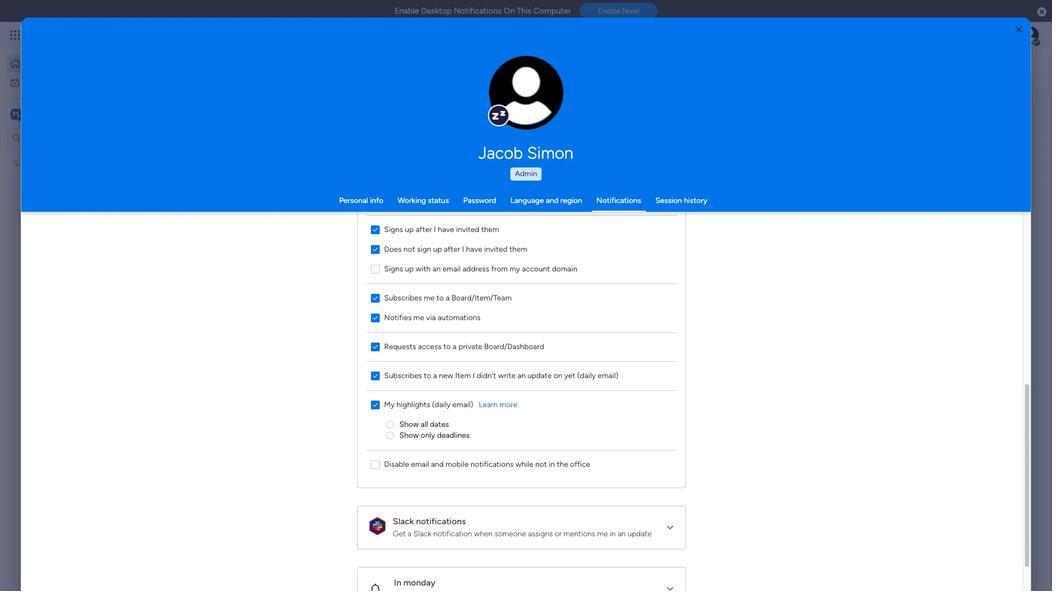Task type: vqa. For each thing, say whether or not it's contained in the screenshot.
Search ICON
no



Task type: locate. For each thing, give the bounding box(es) containing it.
0 horizontal spatial i
[[434, 225, 436, 234]]

Search in workspace field
[[23, 132, 92, 144]]

email) left learn
[[453, 400, 474, 410]]

personal
[[339, 196, 368, 205]]

1 vertical spatial after
[[444, 245, 460, 254]]

my left highlights
[[384, 400, 395, 410]]

an right the mentions
[[618, 530, 626, 539]]

(daily
[[577, 371, 596, 381], [432, 400, 451, 410]]

0 vertical spatial workspace
[[47, 109, 90, 119]]

to left new
[[424, 371, 431, 381]]

1 vertical spatial them
[[510, 245, 528, 254]]

up right sign
[[433, 245, 442, 254]]

1 vertical spatial update
[[628, 530, 652, 539]]

my board
[[26, 158, 58, 167]]

i up does not sign up after i have invited them
[[434, 225, 436, 234]]

0 horizontal spatial not
[[404, 245, 415, 254]]

enable left now!
[[598, 7, 621, 15]]

1 vertical spatial in
[[610, 530, 616, 539]]

a inside slack notifications get a slack notification when someone assigns or mentions me in an update
[[408, 530, 412, 539]]

workspace up "search in workspace" field
[[47, 109, 90, 119]]

slack up get
[[393, 516, 414, 527]]

a left private
[[453, 342, 457, 352]]

in inside region
[[549, 460, 555, 469]]

2 signs from the top
[[384, 264, 403, 274]]

board
[[38, 158, 58, 167]]

notifications link
[[596, 196, 641, 205]]

my inside region
[[384, 400, 395, 410]]

1 horizontal spatial invited
[[484, 245, 508, 254]]

0 vertical spatial my
[[24, 78, 35, 87]]

i
[[434, 225, 436, 234], [462, 245, 464, 254], [473, 371, 475, 381]]

me left via
[[414, 313, 424, 322]]

2 vertical spatial me
[[597, 530, 608, 539]]

my work button
[[7, 74, 118, 91]]

1 horizontal spatial in
[[610, 530, 616, 539]]

my inside list box
[[26, 158, 36, 167]]

0 vertical spatial after
[[416, 225, 432, 234]]

0 vertical spatial show
[[400, 420, 419, 429]]

signs
[[384, 225, 403, 234], [384, 264, 403, 274]]

address
[[463, 264, 490, 274]]

workspace right >
[[320, 241, 357, 250]]

to right access
[[444, 342, 451, 352]]

(daily up dates
[[432, 400, 451, 410]]

and left start
[[376, 375, 390, 385]]

0 vertical spatial signs
[[384, 225, 403, 234]]

1 vertical spatial notifications
[[596, 196, 641, 205]]

my for my work
[[24, 78, 35, 87]]

notifications up notification
[[416, 516, 466, 527]]

1 vertical spatial notifications
[[416, 516, 466, 527]]

jacob simon image
[[1021, 26, 1039, 44]]

after up sign
[[416, 225, 432, 234]]

1 signs from the top
[[384, 225, 403, 234]]

1 horizontal spatial main
[[302, 241, 318, 250]]

1 vertical spatial i
[[462, 245, 464, 254]]

enable for enable desktop notifications on this computer
[[394, 6, 419, 16]]

0 horizontal spatial them
[[481, 225, 499, 234]]

0 horizontal spatial have
[[438, 225, 454, 234]]

i up address
[[462, 245, 464, 254]]

mobile
[[446, 460, 469, 469]]

email
[[443, 264, 461, 274], [411, 460, 429, 469]]

and left the mobile
[[431, 460, 444, 469]]

2 vertical spatial and
[[431, 460, 444, 469]]

0 horizontal spatial email
[[411, 460, 429, 469]]

region
[[358, 61, 686, 488]]

2 subscribes from the top
[[384, 371, 422, 381]]

1 vertical spatial an
[[518, 371, 526, 381]]

language
[[510, 196, 544, 205]]

1 vertical spatial work
[[230, 241, 246, 250]]

0 horizontal spatial workspace
[[47, 109, 90, 119]]

language and region link
[[510, 196, 582, 205]]

management
[[248, 241, 293, 250]]

main
[[25, 109, 44, 119], [302, 241, 318, 250]]

0 vertical spatial notifications
[[454, 6, 502, 16]]

1 vertical spatial subscribes
[[384, 371, 422, 381]]

me for subscribes
[[424, 293, 435, 303]]

disable email and mobile notifications while not in the office
[[384, 460, 590, 469]]

to for access
[[444, 342, 451, 352]]

0 vertical spatial email)
[[598, 371, 619, 381]]

work left management
[[230, 241, 246, 250]]

2 horizontal spatial and
[[546, 196, 559, 205]]

0 horizontal spatial email)
[[453, 400, 474, 410]]

automations
[[438, 313, 481, 322]]

status
[[428, 196, 449, 205]]

and
[[546, 196, 559, 205], [376, 375, 390, 385], [431, 460, 444, 469]]

a up automations
[[446, 293, 450, 303]]

does
[[384, 245, 402, 254]]

start
[[392, 375, 411, 385]]

in monday button
[[358, 568, 686, 592]]

me up via
[[424, 293, 435, 303]]

notifications
[[454, 6, 502, 16], [596, 196, 641, 205]]

1 vertical spatial up
[[433, 245, 442, 254]]

signs up with an email address from my account domain
[[384, 264, 578, 274]]

email right disable
[[411, 460, 429, 469]]

1 vertical spatial my
[[26, 158, 36, 167]]

1 vertical spatial to
[[444, 342, 451, 352]]

(daily right the yet
[[577, 371, 596, 381]]

an right with
[[433, 264, 441, 274]]

enable left desktop
[[394, 6, 419, 16]]

show down show all dates
[[400, 431, 419, 440]]

session
[[655, 196, 682, 205]]

m
[[13, 109, 19, 119]]

1 vertical spatial email
[[411, 460, 429, 469]]

access
[[418, 342, 442, 352]]

signs down does
[[384, 264, 403, 274]]

1 show from the top
[[400, 420, 419, 429]]

have up does not sign up after i have invited them
[[438, 225, 454, 234]]

1 vertical spatial (daily
[[432, 400, 451, 410]]

notifications right region
[[596, 196, 641, 205]]

2 horizontal spatial an
[[618, 530, 626, 539]]

mentions
[[564, 530, 595, 539]]

0 horizontal spatial main
[[25, 109, 44, 119]]

after down signs up after i have invited them on the left top of page
[[444, 245, 460, 254]]

account
[[522, 264, 550, 274]]

i for up
[[462, 245, 464, 254]]

not right while
[[536, 460, 547, 469]]

enable inside button
[[598, 7, 621, 15]]

1 vertical spatial not
[[536, 460, 547, 469]]

my for my board
[[26, 158, 36, 167]]

2 horizontal spatial i
[[473, 371, 475, 381]]

0 vertical spatial notifications
[[471, 460, 514, 469]]

1 vertical spatial show
[[400, 431, 419, 440]]

collaborating
[[413, 375, 465, 385]]

slack right get
[[414, 530, 432, 539]]

signs for signs up with an email address from my account domain
[[384, 264, 403, 274]]

0 horizontal spatial notifications
[[416, 516, 466, 527]]

0 vertical spatial main
[[25, 109, 44, 119]]

update
[[528, 371, 552, 381], [628, 530, 652, 539]]

my down home
[[24, 78, 35, 87]]

my inside button
[[24, 78, 35, 87]]

work inside button
[[37, 78, 53, 87]]

them up my
[[510, 245, 528, 254]]

more
[[500, 400, 518, 410]]

in left the
[[549, 460, 555, 469]]

show
[[400, 420, 419, 429], [400, 431, 419, 440]]

working status
[[398, 196, 449, 205]]

me right the mentions
[[597, 530, 608, 539]]

notifications inside slack notifications get a slack notification when someone assigns or mentions me in an update
[[416, 516, 466, 527]]

0 horizontal spatial enable
[[394, 6, 419, 16]]

invited
[[456, 225, 480, 234], [484, 245, 508, 254]]

1 horizontal spatial notifications
[[471, 460, 514, 469]]

personal info
[[339, 196, 383, 205]]

my
[[24, 78, 35, 87], [26, 158, 36, 167], [384, 400, 395, 410]]

1 vertical spatial and
[[376, 375, 390, 385]]

notifications
[[471, 460, 514, 469], [416, 516, 466, 527]]

1 horizontal spatial not
[[536, 460, 547, 469]]

1 horizontal spatial after
[[444, 245, 460, 254]]

learn
[[479, 400, 498, 410]]

2 vertical spatial an
[[618, 530, 626, 539]]

1 horizontal spatial email)
[[598, 371, 619, 381]]

in right the mentions
[[610, 530, 616, 539]]

1 horizontal spatial and
[[431, 460, 444, 469]]

1 horizontal spatial update
[[628, 530, 652, 539]]

to for me
[[437, 293, 444, 303]]

subscribes down requests
[[384, 371, 422, 381]]

highlights
[[397, 400, 430, 410]]

them down password link
[[481, 225, 499, 234]]

signs up does
[[384, 225, 403, 234]]

0 vertical spatial them
[[481, 225, 499, 234]]

and left region
[[546, 196, 559, 205]]

my
[[510, 264, 520, 274]]

option
[[0, 153, 140, 155]]

a for access
[[453, 342, 457, 352]]

1 horizontal spatial email
[[443, 264, 461, 274]]

1 vertical spatial workspace
[[320, 241, 357, 250]]

subscribes
[[384, 293, 422, 303], [384, 371, 422, 381]]

0 vertical spatial in
[[549, 460, 555, 469]]

0 vertical spatial subscribes
[[384, 293, 422, 303]]

0 vertical spatial invited
[[456, 225, 480, 234]]

in inside slack notifications get a slack notification when someone assigns or mentions me in an update
[[610, 530, 616, 539]]

a for me
[[446, 293, 450, 303]]

show left all
[[400, 420, 419, 429]]

0 horizontal spatial work
[[37, 78, 53, 87]]

email)
[[598, 371, 619, 381], [453, 400, 474, 410]]

0 vertical spatial me
[[424, 293, 435, 303]]

main right >
[[302, 241, 318, 250]]

email down does not sign up after i have invited them
[[443, 264, 461, 274]]

i for new
[[473, 371, 475, 381]]

1 horizontal spatial (daily
[[577, 371, 596, 381]]

slack
[[393, 516, 414, 527], [414, 530, 432, 539]]

learn more
[[479, 400, 518, 410]]

session history link
[[655, 196, 707, 205]]

2 vertical spatial i
[[473, 371, 475, 381]]

an right 'write'
[[518, 371, 526, 381]]

domain
[[552, 264, 578, 274]]

0 vertical spatial i
[[434, 225, 436, 234]]

not left sign
[[404, 245, 415, 254]]

invited up from
[[484, 245, 508, 254]]

1 vertical spatial signs
[[384, 264, 403, 274]]

profile
[[529, 99, 550, 107]]

1 vertical spatial email)
[[453, 400, 474, 410]]

1 horizontal spatial work
[[230, 241, 246, 250]]

a right get
[[408, 530, 412, 539]]

0 vertical spatial an
[[433, 264, 441, 274]]

requests access to a private board/dashboard
[[384, 342, 544, 352]]

0 vertical spatial update
[[528, 371, 552, 381]]

0 horizontal spatial update
[[528, 371, 552, 381]]

2 vertical spatial my
[[384, 400, 395, 410]]

main right "workspace" image
[[25, 109, 44, 119]]

2 show from the top
[[400, 431, 419, 440]]

in
[[394, 578, 402, 588]]

workspace selection element
[[10, 108, 92, 122]]

up left with
[[405, 264, 414, 274]]

your
[[309, 375, 327, 385]]

notifications left while
[[471, 460, 514, 469]]

a for notifications
[[408, 530, 412, 539]]

enable
[[394, 6, 419, 16], [598, 7, 621, 15]]

1 vertical spatial me
[[414, 313, 424, 322]]

someone
[[495, 530, 526, 539]]

2 vertical spatial up
[[405, 264, 414, 274]]

have
[[438, 225, 454, 234], [466, 245, 483, 254]]

0 horizontal spatial in
[[549, 460, 555, 469]]

not
[[404, 245, 415, 254], [536, 460, 547, 469]]

0 vertical spatial work
[[37, 78, 53, 87]]

1 horizontal spatial enable
[[598, 7, 621, 15]]

1 horizontal spatial have
[[466, 245, 483, 254]]

computer
[[534, 6, 571, 16]]

working
[[398, 196, 426, 205]]

my left board
[[26, 158, 36, 167]]

dates
[[430, 420, 449, 429]]

notifications left on
[[454, 6, 502, 16]]

work down home
[[37, 78, 53, 87]]

have up address
[[466, 245, 483, 254]]

i right item
[[473, 371, 475, 381]]

0 horizontal spatial invited
[[456, 225, 480, 234]]

change
[[503, 99, 528, 107]]

0 vertical spatial not
[[404, 245, 415, 254]]

a
[[446, 293, 450, 303], [453, 342, 457, 352], [433, 371, 437, 381], [408, 530, 412, 539]]

0 vertical spatial up
[[405, 225, 414, 234]]

1 subscribes from the top
[[384, 293, 422, 303]]

0 vertical spatial to
[[437, 293, 444, 303]]

1 vertical spatial main
[[302, 241, 318, 250]]

monday
[[404, 578, 436, 588]]

select product image
[[10, 30, 21, 41]]

to up notifies me via automations at the bottom left of the page
[[437, 293, 444, 303]]

email) right the yet
[[598, 371, 619, 381]]

0 vertical spatial email
[[443, 264, 461, 274]]

up down working
[[405, 225, 414, 234]]

subscribes up notifies
[[384, 293, 422, 303]]

invited up does not sign up after i have invited them
[[456, 225, 480, 234]]

1 horizontal spatial i
[[462, 245, 464, 254]]



Task type: describe. For each thing, give the bounding box(es) containing it.
1 vertical spatial invited
[[484, 245, 508, 254]]

notifies
[[384, 313, 412, 322]]

when
[[474, 530, 493, 539]]

subscribes for subscribes me to a board/item/team
[[384, 293, 422, 303]]

me inside slack notifications get a slack notification when someone assigns or mentions me in an update
[[597, 530, 608, 539]]

my for my highlights (daily email)
[[384, 400, 395, 410]]

1 horizontal spatial workspace
[[320, 241, 357, 250]]

0 vertical spatial (daily
[[577, 371, 596, 381]]

simon
[[527, 144, 573, 163]]

main workspace
[[25, 109, 90, 119]]

write
[[498, 371, 516, 381]]

home button
[[7, 55, 118, 72]]

all
[[421, 420, 428, 429]]

history
[[684, 196, 707, 205]]

admin
[[515, 169, 537, 179]]

teammates
[[329, 375, 373, 385]]

with
[[416, 264, 431, 274]]

on
[[554, 371, 563, 381]]

0 vertical spatial and
[[546, 196, 559, 205]]

yet
[[565, 371, 576, 381]]

while
[[516, 460, 534, 469]]

item
[[455, 371, 471, 381]]

workspace image
[[10, 108, 21, 120]]

an inside slack notifications get a slack notification when someone assigns or mentions me in an update
[[618, 530, 626, 539]]

signs for signs up after i have invited them
[[384, 225, 403, 234]]

in monday
[[394, 578, 436, 588]]

up for after
[[405, 225, 414, 234]]

my work
[[24, 78, 53, 87]]

deadlines
[[437, 431, 470, 440]]

work management > main workspace
[[230, 241, 357, 250]]

jacob
[[479, 144, 523, 163]]

jacob simon button
[[375, 144, 677, 163]]

picture
[[515, 108, 537, 116]]

1 horizontal spatial an
[[518, 371, 526, 381]]

1 horizontal spatial them
[[510, 245, 528, 254]]

invite your teammates and start collaborating
[[285, 375, 465, 385]]

disable
[[384, 460, 409, 469]]

1 vertical spatial slack
[[414, 530, 432, 539]]

from
[[491, 264, 508, 274]]

desktop
[[421, 6, 452, 16]]

personal info link
[[339, 196, 383, 205]]

0 vertical spatial have
[[438, 225, 454, 234]]

enable now! button
[[580, 3, 658, 19]]

didn't
[[477, 371, 496, 381]]

show for show only deadlines
[[400, 431, 419, 440]]

work management > main workspace link
[[211, 133, 364, 256]]

board/dashboard
[[484, 342, 544, 352]]

1 vertical spatial have
[[466, 245, 483, 254]]

region
[[560, 196, 582, 205]]

close image
[[1016, 25, 1022, 34]]

and inside region
[[431, 460, 444, 469]]

region containing signs up after i have invited them
[[358, 61, 686, 488]]

this
[[517, 6, 532, 16]]

assigns
[[528, 530, 553, 539]]

slack notifications get a slack notification when someone assigns or mentions me in an update
[[393, 516, 652, 539]]

the
[[557, 460, 568, 469]]

board/item/team
[[452, 293, 512, 303]]

>
[[295, 241, 300, 250]]

now!
[[622, 7, 640, 15]]

only
[[421, 431, 435, 440]]

enable desktop notifications on this computer
[[394, 6, 571, 16]]

invite
[[285, 375, 307, 385]]

on
[[504, 6, 515, 16]]

enable now!
[[598, 7, 640, 15]]

signs up after i have invited them
[[384, 225, 499, 234]]

notification
[[433, 530, 472, 539]]

private
[[459, 342, 482, 352]]

0 horizontal spatial and
[[376, 375, 390, 385]]

dapulse close image
[[1037, 7, 1047, 18]]

learn more link
[[479, 400, 518, 411]]

2 vertical spatial to
[[424, 371, 431, 381]]

show all dates
[[400, 420, 449, 429]]

1 horizontal spatial notifications
[[596, 196, 641, 205]]

my board list box
[[0, 151, 140, 320]]

update inside slack notifications get a slack notification when someone assigns or mentions me in an update
[[628, 530, 652, 539]]

new
[[439, 371, 454, 381]]

a left new
[[433, 371, 437, 381]]

does not sign up after i have invited them
[[384, 245, 528, 254]]

office
[[570, 460, 590, 469]]

working status link
[[398, 196, 449, 205]]

requests
[[384, 342, 416, 352]]

jacob simon
[[479, 144, 573, 163]]

notifications inside region
[[471, 460, 514, 469]]

update inside region
[[528, 371, 552, 381]]

password
[[463, 196, 496, 205]]

session history
[[655, 196, 707, 205]]

main inside workspace selection element
[[25, 109, 44, 119]]

up for with
[[405, 264, 414, 274]]

change profile picture
[[503, 99, 550, 116]]

subscribes for subscribes to a new item i didn't write an update on yet (daily email)
[[384, 371, 422, 381]]

0 horizontal spatial notifications
[[454, 6, 502, 16]]

0 horizontal spatial (daily
[[432, 400, 451, 410]]

show for show all dates
[[400, 420, 419, 429]]

home
[[25, 59, 46, 68]]

0 horizontal spatial after
[[416, 225, 432, 234]]

0 vertical spatial slack
[[393, 516, 414, 527]]

password link
[[463, 196, 496, 205]]

enable for enable now!
[[598, 7, 621, 15]]

subscribes me to a board/item/team
[[384, 293, 512, 303]]

me for notifies
[[414, 313, 424, 322]]

change profile picture button
[[489, 56, 564, 130]]

show only deadlines
[[400, 431, 470, 440]]

notifies me via automations
[[384, 313, 481, 322]]

language and region
[[510, 196, 582, 205]]

sign
[[417, 245, 431, 254]]

0 horizontal spatial an
[[433, 264, 441, 274]]

via
[[426, 313, 436, 322]]

info
[[370, 196, 383, 205]]



